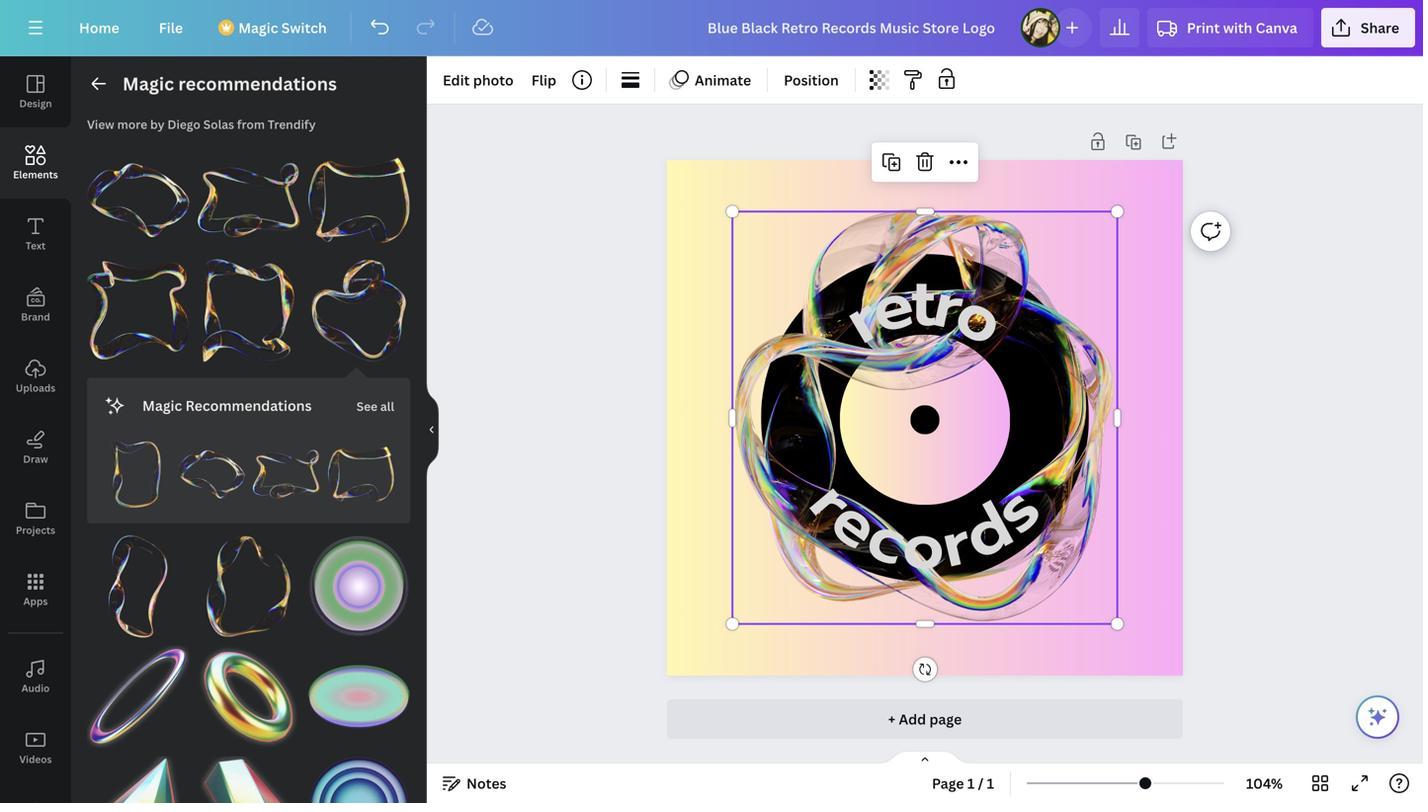 Task type: vqa. For each thing, say whether or not it's contained in the screenshot.
2nd WHITE
no



Task type: locate. For each thing, give the bounding box(es) containing it.
0 vertical spatial holographic chrome decorative circle image
[[308, 536, 410, 638]]

uploads
[[16, 382, 56, 395]]

2 holographic chrome decorative ring image from the left
[[197, 646, 300, 749]]

s
[[971, 464, 1063, 556]]

edit photo button
[[435, 64, 522, 96]]

magic for magic recommendations
[[123, 72, 174, 96]]

page 1 / 1
[[932, 775, 995, 793]]

e
[[861, 254, 925, 360], [811, 473, 900, 575]]

1 vertical spatial e
[[811, 473, 900, 575]]

1 holographic chrome decorative circle image from the top
[[308, 536, 410, 638]]

home link
[[63, 8, 135, 47]]

solas
[[203, 116, 234, 132]]

magic for magic recommendations
[[142, 396, 182, 415]]

0 vertical spatial e
[[861, 254, 925, 360]]

side panel tab list
[[0, 56, 71, 804]]

see
[[357, 398, 378, 415]]

d
[[946, 479, 1030, 585]]

videos
[[19, 753, 52, 767]]

holographic chrome decorative ring image
[[87, 646, 189, 749], [197, 646, 300, 749]]

all
[[381, 398, 394, 415]]

print
[[1187, 18, 1220, 37]]

flip button
[[524, 64, 564, 96]]

trendify
[[268, 116, 316, 132]]

1 vertical spatial o
[[901, 498, 946, 597]]

page
[[932, 775, 964, 793]]

share button
[[1322, 8, 1416, 47]]

by
[[150, 116, 165, 132]]

+ add page
[[888, 710, 962, 729]]

view more by diego solas from trendify
[[87, 116, 316, 132]]

holographic chrome decorative circle image
[[308, 536, 410, 638], [308, 757, 410, 804]]

magic recommendations
[[123, 72, 337, 96]]

1 1 from the left
[[968, 775, 975, 793]]

home
[[79, 18, 119, 37]]

view more by diego solas button
[[87, 116, 234, 132]]

magic up by
[[123, 72, 174, 96]]

magic for magic switch
[[238, 18, 278, 37]]

+ add page button
[[667, 700, 1183, 739]]

audio button
[[0, 642, 71, 713]]

Design title text field
[[692, 8, 1013, 47]]

0 vertical spatial o
[[938, 264, 1023, 372]]

holographic chrome decorative ring image up holographic chrome decorative hexagon image
[[197, 646, 300, 749]]

edit photo
[[443, 71, 514, 89]]

1 vertical spatial magic
[[123, 72, 174, 96]]

0 horizontal spatial holographic chrome decorative ring image
[[87, 646, 189, 749]]

show pages image
[[878, 750, 973, 766]]

elements button
[[0, 128, 71, 199]]

magic left recommendations at the left of page
[[142, 396, 182, 415]]

magic
[[238, 18, 278, 37], [123, 72, 174, 96], [142, 396, 182, 415]]

design button
[[0, 56, 71, 128]]

magic inside button
[[238, 18, 278, 37]]

+
[[888, 710, 896, 729]]

edit
[[443, 71, 470, 89]]

draw
[[23, 453, 48, 466]]

/
[[978, 775, 984, 793]]

trendify button
[[268, 116, 316, 132]]

1 horizontal spatial holographic chrome decorative ring image
[[197, 646, 300, 749]]

print with canva
[[1187, 18, 1298, 37]]

brand button
[[0, 270, 71, 341]]

1 right /
[[987, 775, 995, 793]]

diego
[[167, 116, 201, 132]]

holographic chrome decorative oblong image
[[308, 646, 410, 749]]

position button
[[776, 64, 847, 96]]

0 vertical spatial magic
[[238, 18, 278, 37]]

1
[[968, 775, 975, 793], [987, 775, 995, 793]]

holographic chrome decorative hexagon image
[[197, 757, 300, 804]]

videos button
[[0, 713, 71, 784]]

o
[[938, 264, 1023, 372], [901, 498, 946, 597]]

r
[[925, 255, 973, 358], [826, 270, 900, 369], [787, 461, 878, 544], [933, 493, 980, 594]]

recommendations
[[185, 396, 312, 415]]

more
[[117, 116, 147, 132]]

animate button
[[663, 64, 759, 96]]

projects
[[16, 524, 55, 537]]

magic left switch
[[238, 18, 278, 37]]

holographic chrome decorative ring image up holographic chrome decorative pyramid image
[[87, 646, 189, 749]]

group
[[197, 137, 300, 252], [308, 137, 410, 252], [87, 149, 189, 252], [87, 248, 189, 362], [197, 248, 300, 362], [308, 248, 410, 362], [103, 429, 170, 508], [178, 429, 245, 508], [253, 429, 320, 508], [327, 429, 394, 508], [87, 524, 189, 638], [308, 524, 410, 638], [197, 536, 300, 638], [87, 634, 189, 749], [197, 646, 300, 749], [308, 646, 410, 749], [87, 745, 189, 804], [197, 745, 300, 804], [308, 745, 410, 804]]

104%
[[1247, 775, 1283, 793]]

0 horizontal spatial 1
[[968, 775, 975, 793]]

1 left /
[[968, 775, 975, 793]]

2 1 from the left
[[987, 775, 995, 793]]

transparent liquid blob frame image
[[87, 149, 189, 252], [197, 149, 300, 252], [308, 149, 410, 252], [87, 260, 189, 362], [197, 260, 300, 362], [308, 260, 410, 362], [103, 441, 170, 508], [178, 441, 245, 508], [253, 441, 320, 508], [327, 441, 394, 508], [87, 536, 189, 638], [197, 536, 300, 638]]

1 vertical spatial holographic chrome decorative circle image
[[308, 757, 410, 804]]

1 horizontal spatial 1
[[987, 775, 995, 793]]

e for o
[[861, 254, 925, 360]]

apps
[[23, 595, 48, 608]]

2 vertical spatial magic
[[142, 396, 182, 415]]

text
[[26, 239, 46, 253]]



Task type: describe. For each thing, give the bounding box(es) containing it.
104% button
[[1233, 768, 1297, 800]]

audio
[[21, 682, 50, 695]]

magic switch button
[[207, 8, 343, 47]]

see all button
[[355, 386, 396, 425]]

t
[[911, 253, 937, 353]]

uploads button
[[0, 341, 71, 412]]

2 holographic chrome decorative circle image from the top
[[308, 757, 410, 804]]

file button
[[143, 8, 199, 47]]

recommendations
[[178, 72, 337, 96]]

e for r
[[811, 473, 900, 575]]

design
[[19, 97, 52, 110]]

position
[[784, 71, 839, 89]]

notes
[[467, 775, 507, 793]]

c
[[855, 488, 920, 592]]

1 holographic chrome decorative ring image from the left
[[87, 646, 189, 749]]

view
[[87, 116, 114, 132]]

animate
[[695, 71, 751, 89]]

with
[[1224, 18, 1253, 37]]

apps button
[[0, 555, 71, 626]]

page
[[930, 710, 962, 729]]

flip
[[532, 71, 557, 89]]

text button
[[0, 199, 71, 270]]

add
[[899, 710, 926, 729]]

print with canva button
[[1148, 8, 1314, 47]]

elements
[[13, 168, 58, 181]]

share
[[1361, 18, 1400, 37]]

from
[[237, 116, 265, 132]]

brand
[[21, 310, 50, 324]]

see all
[[357, 398, 394, 415]]

magic switch
[[238, 18, 327, 37]]

main menu bar
[[0, 0, 1424, 56]]

hide image
[[426, 383, 439, 477]]

holographic chrome decorative pyramid image
[[87, 757, 189, 804]]

projects button
[[0, 483, 71, 555]]

canva
[[1256, 18, 1298, 37]]

switch
[[282, 18, 327, 37]]

file
[[159, 18, 183, 37]]

draw button
[[0, 412, 71, 483]]

notes button
[[435, 768, 515, 800]]

magic recommendations
[[142, 396, 312, 415]]

canva assistant image
[[1366, 706, 1390, 730]]

photo
[[473, 71, 514, 89]]



